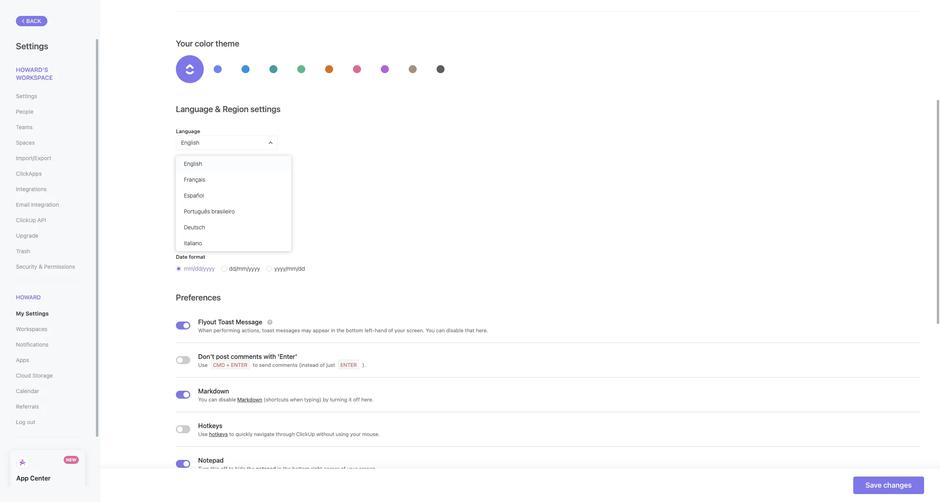 Task type: vqa. For each thing, say whether or not it's contained in the screenshot.
USE
yes



Task type: locate. For each thing, give the bounding box(es) containing it.
left-
[[365, 328, 375, 334]]

1 horizontal spatial in
[[331, 328, 335, 334]]

app
[[16, 475, 29, 483]]

turning
[[330, 397, 347, 403]]

1 vertical spatial comments
[[272, 362, 298, 369]]

+
[[226, 362, 230, 369]]

performing
[[214, 328, 240, 334]]

in right notepad
[[277, 466, 282, 473]]

1 horizontal spatial disable
[[446, 328, 464, 334]]

1 horizontal spatial you
[[426, 328, 435, 334]]

0 horizontal spatial bottom
[[292, 466, 310, 473]]

date format
[[176, 254, 205, 260]]

1 horizontal spatial &
[[215, 104, 221, 114]]

0 vertical spatial bottom
[[346, 328, 363, 334]]

screen. down mouse.
[[359, 466, 377, 473]]

integrations link
[[16, 183, 79, 196]]

here.
[[476, 328, 488, 334], [361, 397, 374, 403]]

me
[[200, 186, 207, 192]]

clickup api
[[16, 217, 46, 224]]

comments down the 'enter'
[[272, 362, 298, 369]]

language for language
[[176, 128, 200, 135]]

0 vertical spatial your
[[395, 328, 405, 334]]

screen. right hand
[[407, 328, 425, 334]]

1 horizontal spatial enter
[[341, 362, 357, 369]]

teams
[[16, 124, 33, 131]]

0 horizontal spatial disable
[[219, 397, 236, 403]]

use inside the don't post comments with 'enter' use cmd + enter to send comments (instead of just enter ).
[[198, 362, 208, 369]]

language for language & region settings
[[176, 104, 213, 114]]

1 vertical spatial your
[[350, 432, 361, 438]]

of left just
[[320, 362, 325, 369]]

brasileiro
[[212, 208, 235, 215]]

use
[[198, 362, 208, 369], [198, 432, 208, 438]]

1 vertical spatial english
[[184, 160, 202, 167]]

of inside the don't post comments with 'enter' use cmd + enter to send comments (instead of just enter ).
[[320, 362, 325, 369]]

1 vertical spatial language
[[176, 128, 200, 135]]

to left hide
[[229, 466, 234, 473]]

settings link
[[16, 90, 79, 103]]

may
[[302, 328, 312, 334]]

your inside notepad turn this off to hide the notepad in the bottom right corner of your screen.
[[347, 466, 358, 473]]

to inside hotkeys use hotkeys to quickly navigate through clickup without using your mouse.
[[229, 432, 234, 438]]

2 vertical spatial settings
[[26, 311, 49, 317]]

log out
[[16, 419, 35, 426]]

1 language from the top
[[176, 104, 213, 114]]

can left that
[[436, 328, 445, 334]]

to
[[253, 362, 258, 369], [229, 432, 234, 438], [229, 466, 234, 473]]

2 use from the top
[[198, 432, 208, 438]]

here. right it
[[361, 397, 374, 403]]

0 horizontal spatial changes
[[238, 186, 257, 192]]

save changes
[[866, 482, 912, 490]]

clickup up upgrade at top left
[[16, 217, 36, 224]]

color
[[195, 39, 214, 48]]

2 vertical spatial your
[[347, 466, 358, 473]]

1 vertical spatial use
[[198, 432, 208, 438]]

dd/mm/yyyy
[[229, 266, 260, 272]]

this
[[211, 466, 219, 473]]

off right this
[[221, 466, 227, 473]]

changes right save
[[884, 482, 912, 490]]

1 vertical spatial in
[[277, 466, 282, 473]]

mm/dd/yyyy
[[184, 266, 215, 272]]

0 horizontal spatial &
[[39, 264, 43, 270]]

0 horizontal spatial timezone
[[176, 159, 200, 165]]

0 horizontal spatial markdown
[[198, 388, 229, 395]]

workspaces link
[[16, 323, 79, 337]]

format up hour
[[190, 227, 206, 234]]

1 vertical spatial screen.
[[359, 466, 377, 473]]

integration
[[31, 201, 59, 208]]

off
[[353, 397, 360, 403], [221, 466, 227, 473]]

timezone up week
[[215, 186, 237, 192]]

enter right +
[[231, 362, 248, 369]]

of
[[209, 186, 213, 192], [190, 201, 195, 207], [388, 328, 393, 334], [320, 362, 325, 369], [341, 466, 346, 473]]

bottom inside notepad turn this off to hide the notepad in the bottom right corner of your screen.
[[292, 466, 310, 473]]

notify me of timezone changes
[[186, 186, 257, 192]]

1 horizontal spatial comments
[[272, 362, 298, 369]]

0 horizontal spatial enter
[[231, 362, 248, 369]]

hour
[[192, 239, 204, 246]]

notify
[[186, 186, 199, 192]]

0 vertical spatial clickup
[[16, 217, 36, 224]]

1 horizontal spatial clickup
[[296, 432, 315, 438]]

clickapps
[[16, 170, 42, 177]]

cloud storage
[[16, 373, 53, 380]]

start of the calendar week
[[176, 201, 241, 207]]

of down español
[[190, 201, 195, 207]]

screen.
[[407, 328, 425, 334], [359, 466, 377, 473]]

0 vertical spatial format
[[190, 227, 206, 234]]

markdown you can disable markdown (shortcuts when typing) by turning it off here.
[[198, 388, 374, 403]]

0 horizontal spatial screen.
[[359, 466, 377, 473]]

appear
[[313, 328, 330, 334]]

comments up send
[[231, 354, 262, 361]]

in
[[331, 328, 335, 334], [277, 466, 282, 473]]

disable left that
[[446, 328, 464, 334]]

in right appear
[[331, 328, 335, 334]]

comments
[[231, 354, 262, 361], [272, 362, 298, 369]]

language & region settings
[[176, 104, 281, 114]]

use down hotkeys
[[198, 432, 208, 438]]

0 horizontal spatial comments
[[231, 354, 262, 361]]

1 vertical spatial &
[[39, 264, 43, 270]]

0 horizontal spatial you
[[198, 397, 207, 403]]

log
[[16, 419, 25, 426]]

markdown
[[198, 388, 229, 395], [237, 397, 262, 403]]

format up mm/dd/yyyy
[[189, 254, 205, 260]]

1 horizontal spatial can
[[436, 328, 445, 334]]

0 vertical spatial screen.
[[407, 328, 425, 334]]

referrals link
[[16, 401, 79, 414]]

notepad
[[198, 458, 224, 465]]

screen. inside notepad turn this off to hide the notepad in the bottom right corner of your screen.
[[359, 466, 377, 473]]

& inside settings element
[[39, 264, 43, 270]]

1 vertical spatial clickup
[[296, 432, 315, 438]]

off inside markdown you can disable markdown (shortcuts when typing) by turning it off here.
[[353, 397, 360, 403]]

monday
[[217, 212, 238, 219]]

0 vertical spatial here.
[[476, 328, 488, 334]]

that
[[465, 328, 475, 334]]

enter left ).
[[341, 362, 357, 369]]

1 vertical spatial here.
[[361, 397, 374, 403]]

you up hotkeys
[[198, 397, 207, 403]]

clickup left without
[[296, 432, 315, 438]]

0 vertical spatial use
[[198, 362, 208, 369]]

0 horizontal spatial off
[[221, 466, 227, 473]]

0 horizontal spatial can
[[209, 397, 217, 403]]

your right hand
[[395, 328, 405, 334]]

your right using
[[350, 432, 361, 438]]

markdown left (shortcuts
[[237, 397, 262, 403]]

start
[[176, 201, 188, 207]]

settings up people
[[16, 93, 37, 100]]

0 vertical spatial off
[[353, 397, 360, 403]]

permissions
[[44, 264, 75, 270]]

0 vertical spatial &
[[215, 104, 221, 114]]

settings up workspaces
[[26, 311, 49, 317]]

& right the "security"
[[39, 264, 43, 270]]

1 vertical spatial bottom
[[292, 466, 310, 473]]

notifications link
[[16, 339, 79, 352]]

&
[[215, 104, 221, 114], [39, 264, 43, 270]]

changes up week
[[238, 186, 257, 192]]

here. right that
[[476, 328, 488, 334]]

0 vertical spatial english
[[181, 139, 199, 146]]

bottom
[[346, 328, 363, 334], [292, 466, 310, 473]]

2 language from the top
[[176, 128, 200, 135]]

português
[[184, 208, 210, 215]]

you left that
[[426, 328, 435, 334]]

off right it
[[353, 397, 360, 403]]

markdown down cmd
[[198, 388, 229, 395]]

typing)
[[304, 397, 321, 403]]

bottom left right
[[292, 466, 310, 473]]

0 vertical spatial timezone
[[176, 159, 200, 165]]

notepad turn this off to hide the notepad in the bottom right corner of your screen.
[[198, 458, 377, 473]]

can up hotkeys
[[209, 397, 217, 403]]

0 horizontal spatial clickup
[[16, 217, 36, 224]]

date
[[176, 254, 188, 260]]

0 horizontal spatial here.
[[361, 397, 374, 403]]

disable inside markdown you can disable markdown (shortcuts when typing) by turning it off here.
[[219, 397, 236, 403]]

apps link
[[16, 354, 79, 368]]

).
[[362, 362, 366, 369]]

1 vertical spatial format
[[189, 254, 205, 260]]

trash
[[16, 248, 30, 255]]

timezone
[[176, 159, 200, 165], [215, 186, 237, 192]]

0 vertical spatial you
[[426, 328, 435, 334]]

1 vertical spatial off
[[221, 466, 227, 473]]

of right me
[[209, 186, 213, 192]]

timezone up français
[[176, 159, 200, 165]]

back link
[[16, 16, 47, 26]]

notifications
[[16, 342, 48, 348]]

1 vertical spatial disable
[[219, 397, 236, 403]]

format
[[190, 227, 206, 234], [189, 254, 205, 260]]

1 horizontal spatial bottom
[[346, 328, 363, 334]]

of right corner
[[341, 466, 346, 473]]

calendar
[[16, 388, 39, 395]]

your right corner
[[347, 466, 358, 473]]

0 vertical spatial language
[[176, 104, 213, 114]]

disable
[[446, 328, 464, 334], [219, 397, 236, 403]]

to inside the don't post comments with 'enter' use cmd + enter to send comments (instead of just enter ).
[[253, 362, 258, 369]]

the right appear
[[337, 328, 345, 334]]

you inside markdown you can disable markdown (shortcuts when typing) by turning it off here.
[[198, 397, 207, 403]]

use down don't
[[198, 362, 208, 369]]

0 vertical spatial to
[[253, 362, 258, 369]]

(instead
[[299, 362, 319, 369]]

use inside hotkeys use hotkeys to quickly navigate through clickup without using your mouse.
[[198, 432, 208, 438]]

1 vertical spatial can
[[209, 397, 217, 403]]

referrals
[[16, 404, 39, 411]]

settings up 'howard's'
[[16, 41, 48, 51]]

1 horizontal spatial changes
[[884, 482, 912, 490]]

1 vertical spatial you
[[198, 397, 207, 403]]

quickly
[[236, 432, 253, 438]]

your
[[395, 328, 405, 334], [350, 432, 361, 438], [347, 466, 358, 473]]

1 use from the top
[[198, 362, 208, 369]]

disable left "markdown" link
[[219, 397, 236, 403]]

0 vertical spatial disable
[[446, 328, 464, 334]]

save changes button
[[854, 477, 925, 495]]

0 horizontal spatial in
[[277, 466, 282, 473]]

format for time format
[[190, 227, 206, 234]]

1 horizontal spatial markdown
[[237, 397, 262, 403]]

0 vertical spatial markdown
[[198, 388, 229, 395]]

1 vertical spatial changes
[[884, 482, 912, 490]]

preferences
[[176, 293, 221, 303]]

2 enter from the left
[[341, 362, 357, 369]]

you
[[426, 328, 435, 334], [198, 397, 207, 403]]

& left the region
[[215, 104, 221, 114]]

through
[[276, 432, 295, 438]]

to left 'quickly'
[[229, 432, 234, 438]]

1 horizontal spatial screen.
[[407, 328, 425, 334]]

1 vertical spatial timezone
[[215, 186, 237, 192]]

navigate
[[254, 432, 275, 438]]

cmd
[[213, 362, 225, 369]]

to left send
[[253, 362, 258, 369]]

1 horizontal spatial off
[[353, 397, 360, 403]]

notepad link
[[256, 466, 276, 473]]

right
[[311, 466, 322, 473]]

2 vertical spatial to
[[229, 466, 234, 473]]

people link
[[16, 105, 79, 119]]

off inside notepad turn this off to hide the notepad in the bottom right corner of your screen.
[[221, 466, 227, 473]]

it
[[349, 397, 352, 403]]

1 vertical spatial to
[[229, 432, 234, 438]]

bottom left left-
[[346, 328, 363, 334]]



Task type: describe. For each thing, give the bounding box(es) containing it.
your
[[176, 39, 193, 48]]

español
[[184, 192, 204, 199]]

region
[[223, 104, 249, 114]]

here. inside markdown you can disable markdown (shortcuts when typing) by turning it off here.
[[361, 397, 374, 403]]

time
[[176, 227, 188, 234]]

howard's
[[16, 66, 48, 73]]

calendar
[[205, 201, 227, 207]]

of right hand
[[388, 328, 393, 334]]

changes inside button
[[884, 482, 912, 490]]

português brasileiro
[[184, 208, 235, 215]]

english button
[[176, 136, 278, 150]]

out
[[27, 419, 35, 426]]

week
[[228, 201, 241, 207]]

new
[[66, 458, 76, 463]]

in inside notepad turn this off to hide the notepad in the bottom right corner of your screen.
[[277, 466, 282, 473]]

by
[[323, 397, 329, 403]]

clickup inside hotkeys use hotkeys to quickly navigate through clickup without using your mouse.
[[296, 432, 315, 438]]

0 vertical spatial settings
[[16, 41, 48, 51]]

clickup inside settings element
[[16, 217, 36, 224]]

center
[[30, 475, 51, 483]]

the right notepad
[[283, 466, 291, 473]]

of inside notepad turn this off to hide the notepad in the bottom right corner of your screen.
[[341, 466, 346, 473]]

apps
[[16, 357, 29, 364]]

email integration link
[[16, 198, 79, 212]]

upgrade
[[16, 233, 38, 239]]

my
[[16, 311, 24, 317]]

settings
[[251, 104, 281, 114]]

to inside notepad turn this off to hide the notepad in the bottom right corner of your screen.
[[229, 466, 234, 473]]

clickup api link
[[16, 214, 79, 227]]

when
[[198, 328, 212, 334]]

the up português
[[196, 201, 204, 207]]

theme
[[216, 39, 239, 48]]

& for region
[[215, 104, 221, 114]]

email integration
[[16, 201, 59, 208]]

turn
[[198, 466, 209, 473]]

1 horizontal spatial timezone
[[215, 186, 237, 192]]

howard
[[16, 294, 41, 301]]

cloud
[[16, 373, 31, 380]]

hotkeys use hotkeys to quickly navigate through clickup without using your mouse.
[[198, 423, 380, 438]]

& for permissions
[[39, 264, 43, 270]]

0 vertical spatial changes
[[238, 186, 257, 192]]

0 vertical spatial can
[[436, 328, 445, 334]]

howard's workspace
[[16, 66, 53, 81]]

24
[[184, 239, 191, 246]]

security & permissions link
[[16, 260, 79, 274]]

1 horizontal spatial here.
[[476, 328, 488, 334]]

upgrade link
[[16, 229, 79, 243]]

1 vertical spatial settings
[[16, 93, 37, 100]]

français
[[184, 176, 205, 183]]

flyout
[[198, 319, 217, 326]]

toast
[[218, 319, 234, 326]]

1 vertical spatial markdown
[[237, 397, 262, 403]]

corner
[[324, 466, 339, 473]]

without
[[316, 432, 334, 438]]

security & permissions
[[16, 264, 75, 270]]

1 enter from the left
[[231, 362, 248, 369]]

mouse.
[[362, 432, 380, 438]]

security
[[16, 264, 37, 270]]

clickapps link
[[16, 167, 79, 181]]

0 vertical spatial in
[[331, 328, 335, 334]]

messages
[[276, 328, 300, 334]]

send
[[259, 362, 271, 369]]

email
[[16, 201, 30, 208]]

deutsch
[[184, 224, 205, 231]]

my settings
[[16, 311, 49, 317]]

format for date format
[[189, 254, 205, 260]]

workspaces
[[16, 326, 47, 333]]

flyout toast message
[[198, 319, 264, 326]]

yyyy/mm/dd
[[274, 266, 305, 272]]

spaces link
[[16, 136, 79, 150]]

0 vertical spatial comments
[[231, 354, 262, 361]]

storage
[[33, 373, 53, 380]]

(shortcuts
[[264, 397, 289, 403]]

english inside dropdown button
[[181, 139, 199, 146]]

can inside markdown you can disable markdown (shortcuts when typing) by turning it off here.
[[209, 397, 217, 403]]

using
[[336, 432, 349, 438]]

actions,
[[242, 328, 261, 334]]

when performing actions, toast messages may appear in the bottom left-hand of your screen. you can disable that here.
[[198, 328, 488, 334]]

api
[[37, 217, 46, 224]]

save
[[866, 482, 882, 490]]

don't post comments with 'enter' use cmd + enter to send comments (instead of just enter ).
[[198, 354, 366, 369]]

hotkeys link
[[209, 432, 228, 438]]

your color theme
[[176, 39, 239, 48]]

import/export link
[[16, 152, 79, 165]]

markdown link
[[237, 397, 262, 403]]

don't
[[198, 354, 214, 361]]

spaces
[[16, 139, 35, 146]]

message
[[236, 319, 262, 326]]

the right hide
[[247, 466, 255, 473]]

hotkeys
[[209, 432, 228, 438]]

cloud storage link
[[16, 370, 79, 383]]

settings element
[[0, 0, 100, 503]]

with
[[264, 354, 276, 361]]

app center
[[16, 475, 51, 483]]

hand
[[375, 328, 387, 334]]

your inside hotkeys use hotkeys to quickly navigate through clickup without using your mouse.
[[350, 432, 361, 438]]

people
[[16, 108, 34, 115]]



